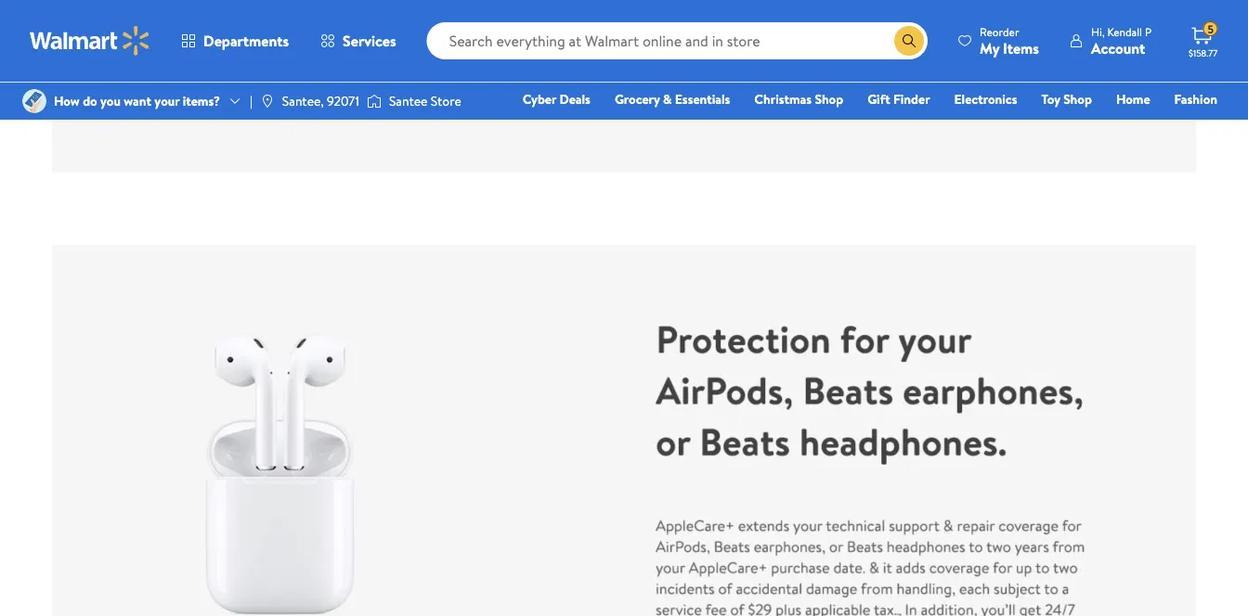 Task type: locate. For each thing, give the bounding box(es) containing it.
0 horizontal spatial  image
[[260, 94, 275, 109]]

shop inside the toy shop link
[[1064, 90, 1093, 108]]

essentials
[[675, 90, 731, 108]]

home
[[1117, 90, 1151, 108]]

fashion
[[1175, 90, 1218, 108]]

kendall
[[1108, 24, 1143, 39]]

toy shop
[[1042, 90, 1093, 108]]

debit
[[1107, 116, 1139, 134]]

 image for santee, 92071
[[260, 94, 275, 109]]

santee,
[[282, 92, 324, 110]]

santee store
[[389, 92, 462, 110]]

shop right christmas
[[815, 90, 844, 108]]

shop inside 'christmas shop' link
[[815, 90, 844, 108]]

my
[[980, 38, 1000, 58]]

 image
[[367, 92, 382, 111], [260, 94, 275, 109]]

items?
[[183, 92, 220, 110]]

deals
[[560, 90, 591, 108]]

gift finder
[[868, 90, 931, 108]]

shop for toy shop
[[1064, 90, 1093, 108]]

 image right 92071
[[367, 92, 382, 111]]

$158.77
[[1189, 46, 1218, 59]]

1 horizontal spatial  image
[[367, 92, 382, 111]]

0 horizontal spatial shop
[[815, 90, 844, 108]]

one
[[1076, 116, 1104, 134]]

registry link
[[996, 115, 1060, 135]]

walmart+
[[1163, 116, 1218, 134]]

services
[[343, 31, 396, 51]]

fashion link
[[1167, 89, 1227, 109]]

shop right the toy
[[1064, 90, 1093, 108]]

 image right |
[[260, 94, 275, 109]]

toy
[[1042, 90, 1061, 108]]

christmas shop
[[755, 90, 844, 108]]

1 shop from the left
[[815, 90, 844, 108]]

1 horizontal spatial shop
[[1064, 90, 1093, 108]]

 image
[[22, 89, 46, 113]]

cyber deals
[[523, 90, 591, 108]]

hi, kendall p account
[[1092, 24, 1152, 58]]

fashion auto
[[952, 90, 1218, 134]]

|
[[250, 92, 253, 110]]

reorder my items
[[980, 24, 1040, 58]]

hi,
[[1092, 24, 1105, 39]]

5
[[1208, 21, 1214, 37]]

departments button
[[165, 19, 305, 63]]

do
[[83, 92, 97, 110]]

christmas shop link
[[746, 89, 852, 109]]

&
[[663, 90, 672, 108]]

want
[[124, 92, 151, 110]]

cyber deals link
[[515, 89, 599, 109]]

2 shop from the left
[[1064, 90, 1093, 108]]

registry
[[1004, 116, 1052, 134]]

 image for santee store
[[367, 92, 382, 111]]

grocery
[[615, 90, 660, 108]]

shop
[[815, 90, 844, 108], [1064, 90, 1093, 108]]

grocery & essentials link
[[607, 89, 739, 109]]

gift
[[868, 90, 891, 108]]

you
[[100, 92, 121, 110]]



Task type: describe. For each thing, give the bounding box(es) containing it.
grocery & essentials
[[615, 90, 731, 108]]

walmart+ link
[[1154, 115, 1227, 135]]

home link
[[1108, 89, 1159, 109]]

santee, 92071
[[282, 92, 360, 110]]

items
[[1004, 38, 1040, 58]]

how do you want your items?
[[54, 92, 220, 110]]

toy shop link
[[1034, 89, 1101, 109]]

p
[[1146, 24, 1152, 39]]

departments
[[203, 31, 289, 51]]

shop for christmas shop
[[815, 90, 844, 108]]

auto link
[[944, 115, 988, 135]]

christmas
[[755, 90, 812, 108]]

Walmart Site-Wide search field
[[427, 22, 928, 59]]

walmart image
[[30, 26, 151, 56]]

electronics link
[[946, 89, 1026, 109]]

search icon image
[[902, 33, 917, 48]]

your
[[155, 92, 180, 110]]

gift finder link
[[860, 89, 939, 109]]

electronics
[[955, 90, 1018, 108]]

finder
[[894, 90, 931, 108]]

92071
[[327, 92, 360, 110]]

santee
[[389, 92, 428, 110]]

services button
[[305, 19, 412, 63]]

Search search field
[[427, 22, 928, 59]]

one debit
[[1076, 116, 1139, 134]]

account
[[1092, 38, 1146, 58]]

one debit link
[[1067, 115, 1147, 135]]

how
[[54, 92, 80, 110]]

cyber
[[523, 90, 557, 108]]

auto
[[952, 116, 980, 134]]

reorder
[[980, 24, 1020, 39]]

store
[[431, 92, 462, 110]]



Task type: vqa. For each thing, say whether or not it's contained in the screenshot.
Pickup tomorrow
no



